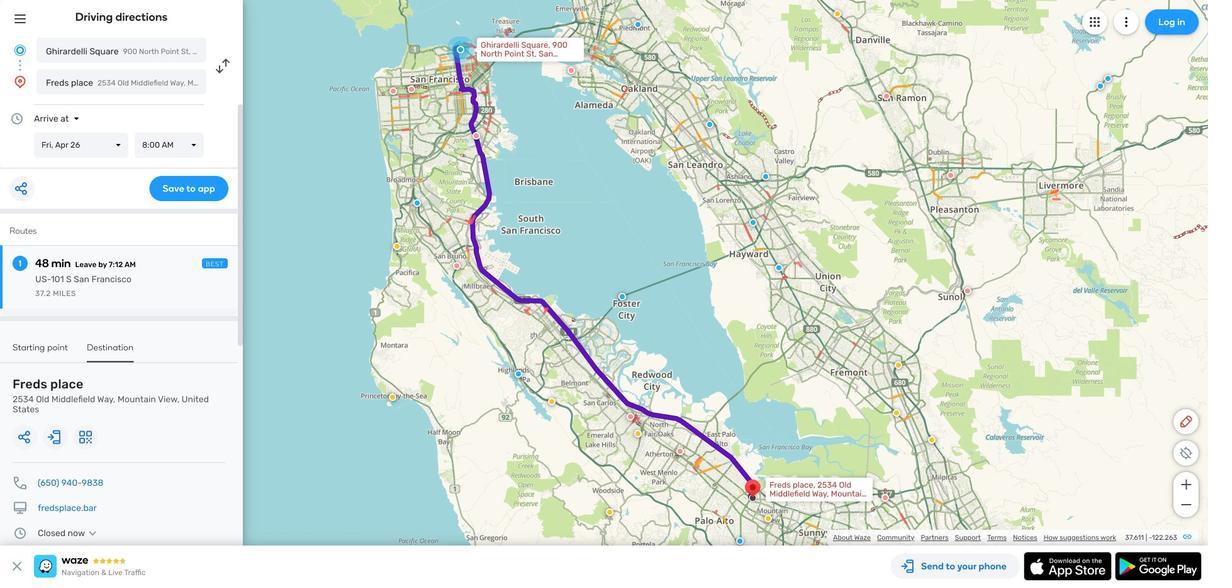 Task type: vqa. For each thing, say whether or not it's contained in the screenshot.
WILL in the This meetup is about celebrating our community's remarkable spirit and dedication. Together, we will unlock new possibilities, overcome challenges, and drive innovation to create an even better Waze experience for millions.
no



Task type: locate. For each thing, give the bounding box(es) containing it.
list box
[[34, 133, 128, 158], [135, 133, 204, 158]]

1 vertical spatial police image
[[1104, 75, 1112, 82]]

road closed image
[[568, 67, 575, 74], [453, 262, 461, 270], [627, 413, 634, 421], [676, 448, 684, 456]]

1 list box from the left
[[34, 133, 128, 158]]

zoom in image
[[1178, 478, 1194, 493]]

1 vertical spatial hazard image
[[548, 398, 556, 406]]

police image
[[634, 21, 642, 28], [1104, 75, 1112, 82]]

1 horizontal spatial police image
[[1104, 75, 1112, 82]]

x image
[[9, 559, 25, 574]]

0 horizontal spatial hazard image
[[393, 243, 401, 250]]

2 vertical spatial hazard image
[[634, 430, 642, 438]]

chevron down image
[[85, 529, 100, 539]]

0 horizontal spatial list box
[[34, 133, 128, 158]]

pencil image
[[1178, 415, 1194, 430]]

1 horizontal spatial hazard image
[[548, 398, 556, 406]]

2 list box from the left
[[135, 133, 204, 158]]

police image
[[1097, 82, 1104, 90], [706, 121, 714, 128], [762, 173, 770, 181], [413, 199, 421, 207], [749, 219, 757, 227], [775, 264, 783, 272], [619, 293, 626, 301], [515, 371, 522, 378], [736, 538, 744, 546]]

hazard image
[[834, 10, 841, 18], [389, 394, 396, 401], [606, 509, 613, 517], [764, 515, 772, 523]]

0 horizontal spatial police image
[[634, 21, 642, 28]]

hazard image
[[393, 243, 401, 250], [548, 398, 556, 406], [634, 430, 642, 438]]

road closed image
[[494, 36, 501, 44], [408, 86, 415, 93], [389, 87, 397, 95], [883, 92, 890, 100], [473, 132, 480, 140], [882, 495, 889, 502]]

1 horizontal spatial list box
[[135, 133, 204, 158]]



Task type: describe. For each thing, give the bounding box(es) containing it.
0 vertical spatial hazard image
[[393, 243, 401, 250]]

0 vertical spatial police image
[[634, 21, 642, 28]]

location image
[[13, 74, 28, 89]]

computer image
[[13, 501, 28, 516]]

clock image
[[13, 526, 28, 541]]

link image
[[1182, 532, 1192, 542]]

current location image
[[13, 43, 28, 58]]

2 horizontal spatial hazard image
[[634, 430, 642, 438]]

zoom out image
[[1178, 498, 1194, 513]]

call image
[[13, 476, 28, 491]]

clock image
[[9, 111, 25, 126]]



